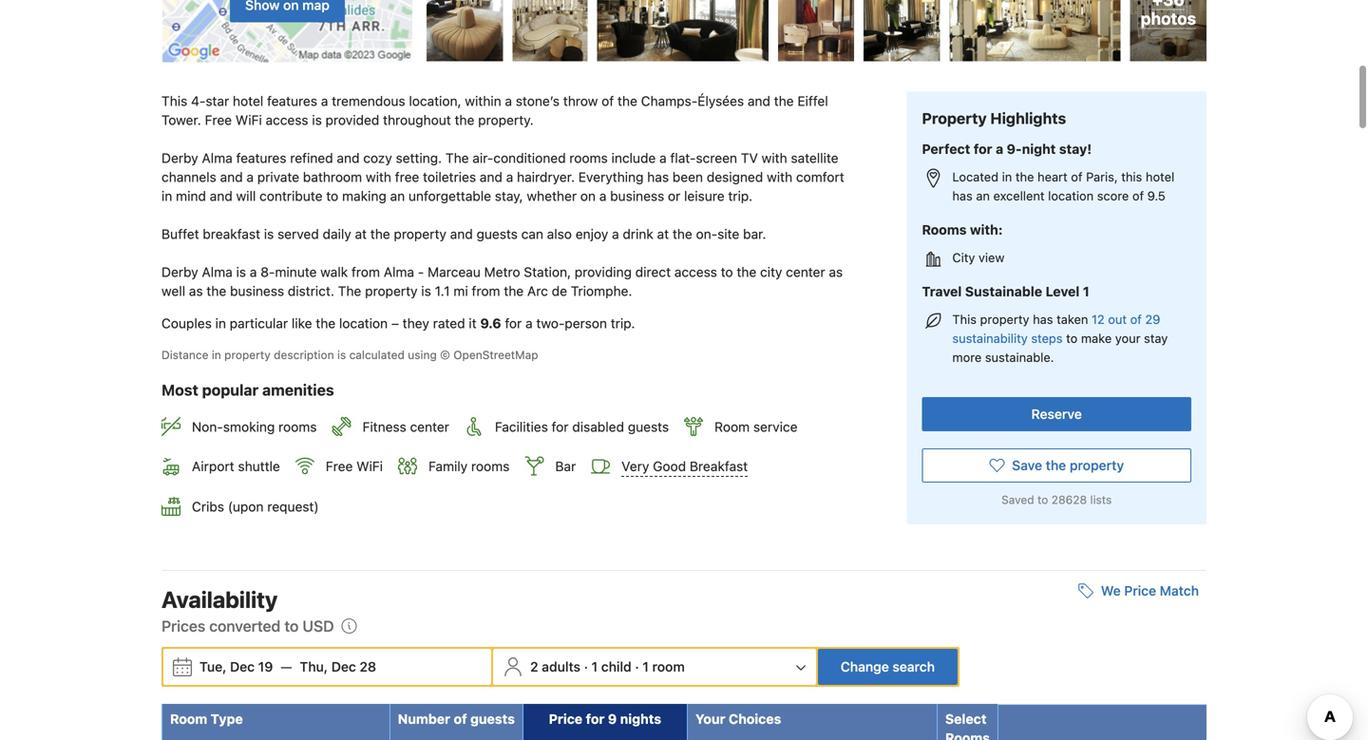 Task type: describe. For each thing, give the bounding box(es) containing it.
to down site
[[721, 264, 733, 280]]

bar
[[555, 458, 576, 474]]

tremendous
[[332, 93, 405, 109]]

1 vertical spatial wifi
[[357, 458, 383, 474]]

0 horizontal spatial business
[[230, 283, 284, 299]]

the left city
[[737, 264, 757, 280]]

family
[[429, 458, 468, 474]]

located
[[953, 170, 999, 184]]

setting.
[[396, 150, 442, 166]]

1 vertical spatial center
[[410, 419, 449, 435]]

the left on-
[[673, 226, 693, 242]]

12 out of 29 sustainability steps
[[953, 312, 1161, 345]]

arc
[[527, 283, 548, 299]]

and up bathroom
[[337, 150, 360, 166]]

cribs (upon request)
[[192, 499, 319, 515]]

been
[[673, 169, 703, 185]]

number of guests
[[398, 711, 515, 727]]

is left the served
[[264, 226, 274, 242]]

for for perfect
[[974, 141, 993, 157]]

4-
[[191, 93, 206, 109]]

2 vertical spatial has
[[1033, 312, 1053, 326]]

is left 1.1
[[421, 283, 431, 299]]

property up sustainability
[[980, 312, 1030, 326]]

with down cozy
[[366, 169, 392, 185]]

0 vertical spatial features
[[267, 93, 317, 109]]

center inside this 4-star hotel features a tremendous location, within a stone's throw of the champs-élysées and the eiffel tower. free wifi access is provided throughout the property. derby alma features refined and cozy setting. the air-conditioned rooms include a flat-screen tv with satellite channels and a private bathroom with free toiletries and a hairdryer. everything has been designed with comfort in mind and will contribute to making an unforgettable stay, whether on a business or leisure trip. buffet breakfast is served daily at the property and guests can also enjoy a drink at the on-site bar. derby alma is a 8-minute walk from alma - marceau metro station, providing direct access to the city center as well as the business district. the property is 1.1 mi from the arc de triomphe.
[[786, 264, 825, 280]]

cribs
[[192, 499, 224, 515]]

perfect for a 9-night stay!
[[922, 141, 1092, 157]]

1 vertical spatial rooms
[[946, 730, 990, 740]]

alma up channels
[[202, 150, 233, 166]]

eiffel
[[798, 93, 828, 109]]

select
[[946, 711, 987, 727]]

rooms inside this 4-star hotel features a tremendous location, within a stone's throw of the champs-élysées and the eiffel tower. free wifi access is provided throughout the property. derby alma features refined and cozy setting. the air-conditioned rooms include a flat-screen tv with satellite channels and a private bathroom with free toiletries and a hairdryer. everything has been designed with comfort in mind and will contribute to making an unforgettable stay, whether on a business or leisure trip. buffet breakfast is served daily at the property and guests can also enjoy a drink at the on-site bar. derby alma is a 8-minute walk from alma - marceau metro station, providing direct access to the city center as well as the business district. the property is 1.1 mi from the arc de triomphe.
[[570, 150, 608, 166]]

9.6
[[480, 315, 501, 331]]

0 horizontal spatial location
[[339, 315, 388, 331]]

(upon
[[228, 499, 264, 515]]

disabled
[[572, 419, 624, 435]]

this
[[1122, 170, 1143, 184]]

the right like
[[316, 315, 336, 331]]

unforgettable
[[409, 188, 491, 204]]

28628
[[1052, 493, 1087, 507]]

+36 photos
[[1141, 0, 1197, 28]]

a left drink at top left
[[612, 226, 619, 242]]

0 vertical spatial rooms
[[922, 222, 967, 238]]

in for couples
[[215, 315, 226, 331]]

1 vertical spatial guests
[[628, 419, 669, 435]]

marceau
[[428, 264, 481, 280]]

usd
[[303, 617, 334, 635]]

distance
[[162, 348, 209, 361]]

we
[[1101, 583, 1121, 599]]

tower.
[[162, 112, 201, 128]]

0 horizontal spatial as
[[189, 283, 203, 299]]

sustainability
[[953, 331, 1028, 345]]

hotel inside located in the heart of paris, this hotel has an excellent location score of 9.5
[[1146, 170, 1175, 184]]

and down air-
[[480, 169, 503, 185]]

0 vertical spatial from
[[352, 264, 380, 280]]

12 out of 29 sustainability steps link
[[953, 312, 1161, 345]]

served
[[278, 226, 319, 242]]

and up "marceau"
[[450, 226, 473, 242]]

wifi inside this 4-star hotel features a tremendous location, within a stone's throw of the champs-élysées and the eiffel tower. free wifi access is provided throughout the property. derby alma features refined and cozy setting. the air-conditioned rooms include a flat-screen tv with satellite channels and a private bathroom with free toiletries and a hairdryer. everything has been designed with comfort in mind and will contribute to making an unforgettable stay, whether on a business or leisure trip. buffet breakfast is served daily at the property and guests can also enjoy a drink at the on-site bar. derby alma is a 8-minute walk from alma - marceau metro station, providing direct access to the city center as well as the business district. the property is 1.1 mi from the arc de triomphe.
[[236, 112, 262, 128]]

1 horizontal spatial rooms
[[471, 458, 510, 474]]

location,
[[409, 93, 461, 109]]

or
[[668, 188, 681, 204]]

we price match
[[1101, 583, 1199, 599]]

thu,
[[300, 659, 328, 675]]

out
[[1108, 312, 1127, 326]]

direct
[[636, 264, 671, 280]]

1 horizontal spatial the
[[446, 150, 469, 166]]

this for this property has taken
[[953, 312, 977, 326]]

triomphe.
[[571, 283, 632, 299]]

room service
[[715, 419, 798, 435]]

2 derby from the top
[[162, 264, 198, 280]]

free
[[395, 169, 419, 185]]

rated
[[433, 315, 465, 331]]

price inside dropdown button
[[1125, 583, 1157, 599]]

2 adults · 1 child · 1 room button
[[495, 649, 814, 685]]

night
[[1022, 141, 1056, 157]]

adults
[[542, 659, 581, 675]]

on
[[581, 188, 596, 204]]

2 · from the left
[[635, 659, 639, 675]]

1 horizontal spatial from
[[472, 283, 500, 299]]

is left 8- in the left of the page
[[236, 264, 246, 280]]

daily
[[323, 226, 351, 242]]

an inside this 4-star hotel features a tremendous location, within a stone's throw of the champs-élysées and the eiffel tower. free wifi access is provided throughout the property. derby alma features refined and cozy setting. the air-conditioned rooms include a flat-screen tv with satellite channels and a private bathroom with free toiletries and a hairdryer. everything has been designed with comfort in mind and will contribute to making an unforgettable stay, whether on a business or leisure trip. buffet breakfast is served daily at the property and guests can also enjoy a drink at the on-site bar. derby alma is a 8-minute walk from alma - marceau metro station, providing direct access to the city center as well as the business district. the property is 1.1 mi from the arc de triomphe.
[[390, 188, 405, 204]]

change
[[841, 659, 889, 675]]

hotel inside this 4-star hotel features a tremendous location, within a stone's throw of the champs-élysées and the eiffel tower. free wifi access is provided throughout the property. derby alma features refined and cozy setting. the air-conditioned rooms include a flat-screen tv with satellite channels and a private bathroom with free toiletries and a hairdryer. everything has been designed with comfort in mind and will contribute to making an unforgettable stay, whether on a business or leisure trip. buffet breakfast is served daily at the property and guests can also enjoy a drink at the on-site bar. derby alma is a 8-minute walk from alma - marceau metro station, providing direct access to the city center as well as the business district. the property is 1.1 mi from the arc de triomphe.
[[233, 93, 263, 109]]

providing
[[575, 264, 632, 280]]

heart
[[1038, 170, 1068, 184]]

service
[[754, 419, 798, 435]]

very good breakfast
[[622, 459, 748, 474]]

1.1
[[435, 283, 450, 299]]

is left provided
[[312, 112, 322, 128]]

photos
[[1141, 8, 1197, 28]]

drink
[[623, 226, 654, 242]]

9-
[[1007, 141, 1022, 157]]

facilities for disabled guests
[[495, 419, 669, 435]]

a up property.
[[505, 93, 512, 109]]

a left 8- in the left of the page
[[250, 264, 257, 280]]

1 derby from the top
[[162, 150, 198, 166]]

a right on
[[599, 188, 607, 204]]

2 vertical spatial guests
[[470, 711, 515, 727]]

fitness
[[363, 419, 406, 435]]

to left 'usd'
[[284, 617, 299, 635]]

property down particular on the top
[[224, 348, 271, 361]]

of inside 12 out of 29 sustainability steps
[[1131, 312, 1142, 326]]

private
[[257, 169, 299, 185]]

2 dec from the left
[[331, 659, 356, 675]]

for for facilities
[[552, 419, 569, 435]]

sustainable.
[[985, 350, 1054, 364]]

number
[[398, 711, 451, 727]]

for right 9.6
[[505, 315, 522, 331]]

most popular amenities
[[162, 381, 334, 399]]

throughout
[[383, 112, 451, 128]]

the inside located in the heart of paris, this hotel has an excellent location score of 9.5
[[1016, 170, 1034, 184]]

alma left -
[[384, 264, 414, 280]]

trip. inside this 4-star hotel features a tremendous location, within a stone's throw of the champs-élysées and the eiffel tower. free wifi access is provided throughout the property. derby alma features refined and cozy setting. the air-conditioned rooms include a flat-screen tv with satellite channels and a private bathroom with free toiletries and a hairdryer. everything has been designed with comfort in mind and will contribute to making an unforgettable stay, whether on a business or leisure trip. buffet breakfast is served daily at the property and guests can also enjoy a drink at the on-site bar. derby alma is a 8-minute walk from alma - marceau metro station, providing direct access to the city center as well as the business district. the property is 1.1 mi from the arc de triomphe.
[[728, 188, 753, 204]]

making
[[342, 188, 387, 204]]

your
[[696, 711, 726, 727]]

property inside save the property dropdown button
[[1070, 458, 1124, 473]]

non-
[[192, 419, 223, 435]]

0 horizontal spatial trip.
[[611, 315, 635, 331]]

lists
[[1091, 493, 1112, 507]]

facilities
[[495, 419, 548, 435]]

de
[[552, 283, 567, 299]]

child
[[601, 659, 632, 675]]

1 horizontal spatial free
[[326, 458, 353, 474]]

the left champs-
[[618, 93, 638, 109]]

alma down breakfast
[[202, 264, 233, 280]]

for for price
[[586, 711, 605, 727]]

taken
[[1057, 312, 1088, 326]]

like
[[292, 315, 312, 331]]

0 horizontal spatial rooms
[[279, 419, 317, 435]]

free wifi
[[326, 458, 383, 474]]

guests inside this 4-star hotel features a tremendous location, within a stone's throw of the champs-élysées and the eiffel tower. free wifi access is provided throughout the property. derby alma features refined and cozy setting. the air-conditioned rooms include a flat-screen tv with satellite channels and a private bathroom with free toiletries and a hairdryer. everything has been designed with comfort in mind and will contribute to making an unforgettable stay, whether on a business or leisure trip. buffet breakfast is served daily at the property and guests can also enjoy a drink at the on-site bar. derby alma is a 8-minute walk from alma - marceau metro station, providing direct access to the city center as well as the business district. the property is 1.1 mi from the arc de triomphe.
[[477, 226, 518, 242]]

we price match button
[[1071, 574, 1207, 608]]

your choices
[[696, 711, 782, 727]]

+36 photos link
[[1131, 0, 1207, 61]]

change search
[[841, 659, 935, 675]]

of inside this 4-star hotel features a tremendous location, within a stone's throw of the champs-élysées and the eiffel tower. free wifi access is provided throughout the property. derby alma features refined and cozy setting. the air-conditioned rooms include a flat-screen tv with satellite channels and a private bathroom with free toiletries and a hairdryer. everything has been designed with comfort in mind and will contribute to making an unforgettable stay, whether on a business or leisure trip. buffet breakfast is served daily at the property and guests can also enjoy a drink at the on-site bar. derby alma is a 8-minute walk from alma - marceau metro station, providing direct access to the city center as well as the business district. the property is 1.1 mi from the arc de triomphe.
[[602, 93, 614, 109]]

1 horizontal spatial access
[[675, 264, 717, 280]]

+36
[[1153, 0, 1185, 9]]



Task type: vqa. For each thing, say whether or not it's contained in the screenshot.
Facilities For Disabled Guests
yes



Task type: locate. For each thing, give the bounding box(es) containing it.
guests up "very"
[[628, 419, 669, 435]]

1 vertical spatial features
[[236, 150, 287, 166]]

save the property
[[1012, 458, 1124, 473]]

in inside this 4-star hotel features a tremendous location, within a stone's throw of the champs-élysées and the eiffel tower. free wifi access is provided throughout the property. derby alma features refined and cozy setting. the air-conditioned rooms include a flat-screen tv with satellite channels and a private bathroom with free toiletries and a hairdryer. everything has been designed with comfort in mind and will contribute to making an unforgettable stay, whether on a business or leisure trip. buffet breakfast is served daily at the property and guests can also enjoy a drink at the on-site bar. derby alma is a 8-minute walk from alma - marceau metro station, providing direct access to the city center as well as the business district. the property is 1.1 mi from the arc de triomphe.
[[162, 188, 172, 204]]

trip. right person
[[611, 315, 635, 331]]

access up refined
[[266, 112, 308, 128]]

0 horizontal spatial room
[[170, 711, 207, 727]]

hotel up 9.5
[[1146, 170, 1175, 184]]

in inside located in the heart of paris, this hotel has an excellent location score of 9.5
[[1002, 170, 1012, 184]]

1 dec from the left
[[230, 659, 255, 675]]

guests right number
[[470, 711, 515, 727]]

select rooms
[[946, 711, 990, 740]]

shuttle
[[238, 458, 280, 474]]

0 horizontal spatial access
[[266, 112, 308, 128]]

the down making
[[370, 226, 390, 242]]

whether
[[527, 188, 577, 204]]

as right well
[[189, 283, 203, 299]]

the down 'within'
[[455, 112, 475, 128]]

score
[[1097, 189, 1129, 203]]

1 vertical spatial from
[[472, 283, 500, 299]]

price
[[1125, 583, 1157, 599], [549, 711, 583, 727]]

throw
[[563, 93, 598, 109]]

travel
[[922, 284, 962, 299]]

stay
[[1144, 331, 1168, 345]]

room for room type
[[170, 711, 207, 727]]

level
[[1046, 284, 1080, 299]]

1 horizontal spatial hotel
[[1146, 170, 1175, 184]]

1 horizontal spatial an
[[976, 189, 990, 203]]

to down taken
[[1066, 331, 1078, 345]]

9
[[608, 711, 617, 727]]

free down the star
[[205, 112, 232, 128]]

and right élysées
[[748, 93, 771, 109]]

this up tower.
[[162, 93, 187, 109]]

8-
[[261, 264, 275, 280]]

everything
[[579, 169, 644, 185]]

location left the – on the left top
[[339, 315, 388, 331]]

2 at from the left
[[657, 226, 669, 242]]

1 horizontal spatial wifi
[[357, 458, 383, 474]]

1 horizontal spatial ·
[[635, 659, 639, 675]]

view
[[979, 250, 1005, 265]]

station,
[[524, 264, 571, 280]]

1 horizontal spatial price
[[1125, 583, 1157, 599]]

0 vertical spatial has
[[647, 169, 669, 185]]

access down on-
[[675, 264, 717, 280]]

an down located
[[976, 189, 990, 203]]

for left 9
[[586, 711, 605, 727]]

to down bathroom
[[326, 188, 339, 204]]

0 vertical spatial free
[[205, 112, 232, 128]]

dec left 28
[[331, 659, 356, 675]]

for up located
[[974, 141, 993, 157]]

·
[[584, 659, 588, 675], [635, 659, 639, 675]]

1 vertical spatial access
[[675, 264, 717, 280]]

1 · from the left
[[584, 659, 588, 675]]

for left disabled
[[552, 419, 569, 435]]

a up provided
[[321, 93, 328, 109]]

0 horizontal spatial center
[[410, 419, 449, 435]]

0 horizontal spatial has
[[647, 169, 669, 185]]

derby up channels
[[162, 150, 198, 166]]

refined
[[290, 150, 333, 166]]

1 horizontal spatial trip.
[[728, 188, 753, 204]]

for
[[974, 141, 993, 157], [505, 315, 522, 331], [552, 419, 569, 435], [586, 711, 605, 727]]

a up will
[[247, 169, 254, 185]]

· right child
[[635, 659, 639, 675]]

rooms down the amenities
[[279, 419, 317, 435]]

1 horizontal spatial has
[[953, 189, 973, 203]]

1 horizontal spatial as
[[829, 264, 843, 280]]

located in the heart of paris, this hotel has an excellent location score of 9.5
[[953, 170, 1175, 203]]

0 horizontal spatial at
[[355, 226, 367, 242]]

save the property button
[[922, 449, 1192, 483]]

hotel right the star
[[233, 93, 263, 109]]

from down metro
[[472, 283, 500, 299]]

0 vertical spatial access
[[266, 112, 308, 128]]

0 horizontal spatial ·
[[584, 659, 588, 675]]

highlights
[[991, 109, 1066, 127]]

mind
[[176, 188, 206, 204]]

room type
[[170, 711, 243, 727]]

1 vertical spatial free
[[326, 458, 353, 474]]

has inside this 4-star hotel features a tremendous location, within a stone's throw of the champs-élysées and the eiffel tower. free wifi access is provided throughout the property. derby alma features refined and cozy setting. the air-conditioned rooms include a flat-screen tv with satellite channels and a private bathroom with free toiletries and a hairdryer. everything has been designed with comfort in mind and will contribute to making an unforgettable stay, whether on a business or leisure trip. buffet breakfast is served daily at the property and guests can also enjoy a drink at the on-site bar. derby alma is a 8-minute walk from alma - marceau metro station, providing direct access to the city center as well as the business district. the property is 1.1 mi from the arc de triomphe.
[[647, 169, 669, 185]]

0 horizontal spatial hotel
[[233, 93, 263, 109]]

a
[[321, 93, 328, 109], [505, 93, 512, 109], [996, 141, 1004, 157], [660, 150, 667, 166], [247, 169, 254, 185], [506, 169, 513, 185], [599, 188, 607, 204], [612, 226, 619, 242], [250, 264, 257, 280], [526, 315, 533, 331]]

in for located
[[1002, 170, 1012, 184]]

property up lists
[[1070, 458, 1124, 473]]

has up steps
[[1033, 312, 1053, 326]]

0 horizontal spatial dec
[[230, 659, 255, 675]]

1 for ·
[[592, 659, 598, 675]]

in left mind
[[162, 188, 172, 204]]

location inside located in the heart of paris, this hotel has an excellent location score of 9.5
[[1048, 189, 1094, 203]]

dec left 19
[[230, 659, 255, 675]]

1 horizontal spatial location
[[1048, 189, 1094, 203]]

property up -
[[394, 226, 447, 242]]

well
[[162, 283, 185, 299]]

smoking
[[223, 419, 275, 435]]

room left type
[[170, 711, 207, 727]]

choices
[[729, 711, 782, 727]]

1 right level on the right top of the page
[[1083, 284, 1090, 299]]

site
[[718, 226, 740, 242]]

1 horizontal spatial 1
[[643, 659, 649, 675]]

city view
[[953, 250, 1005, 265]]

channels
[[162, 169, 216, 185]]

center right city
[[786, 264, 825, 280]]

0 vertical spatial the
[[446, 150, 469, 166]]

0 vertical spatial center
[[786, 264, 825, 280]]

0 horizontal spatial this
[[162, 93, 187, 109]]

reserve
[[1032, 406, 1082, 422]]

price left 9
[[549, 711, 583, 727]]

1 vertical spatial rooms
[[279, 419, 317, 435]]

this for this 4-star hotel features a tremendous location, within a stone's throw of the champs-élysées and the eiffel tower. free wifi access is provided throughout the property. derby alma features refined and cozy setting. the air-conditioned rooms include a flat-screen tv with satellite channels and a private bathroom with free toiletries and a hairdryer. everything has been designed with comfort in mind and will contribute to making an unforgettable stay, whether on a business or leisure trip. buffet breakfast is served daily at the property and guests can also enjoy a drink at the on-site bar. derby alma is a 8-minute walk from alma - marceau metro station, providing direct access to the city center as well as the business district. the property is 1.1 mi from the arc de triomphe.
[[162, 93, 187, 109]]

and left will
[[210, 188, 233, 204]]

0 horizontal spatial an
[[390, 188, 405, 204]]

1 vertical spatial the
[[338, 283, 361, 299]]

to right saved
[[1038, 493, 1049, 507]]

0 vertical spatial guests
[[477, 226, 518, 242]]

1 vertical spatial price
[[549, 711, 583, 727]]

28
[[360, 659, 376, 675]]

cozy
[[363, 150, 392, 166]]

most
[[162, 381, 198, 399]]

1 vertical spatial derby
[[162, 264, 198, 280]]

this inside this 4-star hotel features a tremendous location, within a stone's throw of the champs-élysées and the eiffel tower. free wifi access is provided throughout the property. derby alma features refined and cozy setting. the air-conditioned rooms include a flat-screen tv with satellite channels and a private bathroom with free toiletries and a hairdryer. everything has been designed with comfort in mind and will contribute to making an unforgettable stay, whether on a business or leisure trip. buffet breakfast is served daily at the property and guests can also enjoy a drink at the on-site bar. derby alma is a 8-minute walk from alma - marceau metro station, providing direct access to the city center as well as the business district. the property is 1.1 mi from the arc de triomphe.
[[162, 93, 187, 109]]

1 horizontal spatial center
[[786, 264, 825, 280]]

rooms up 'city'
[[922, 222, 967, 238]]

using
[[408, 348, 437, 361]]

particular
[[230, 315, 288, 331]]

a left 9- at the right of page
[[996, 141, 1004, 157]]

1 vertical spatial this
[[953, 312, 977, 326]]

of right throw on the top left
[[602, 93, 614, 109]]

dec
[[230, 659, 255, 675], [331, 659, 356, 675]]

with:
[[970, 222, 1003, 238]]

price for 9 nights
[[549, 711, 662, 727]]

this up sustainability
[[953, 312, 977, 326]]

in up excellent
[[1002, 170, 1012, 184]]

rooms down select
[[946, 730, 990, 740]]

features up the private
[[236, 150, 287, 166]]

1 vertical spatial business
[[230, 283, 284, 299]]

stay,
[[495, 188, 523, 204]]

of
[[602, 93, 614, 109], [1071, 170, 1083, 184], [1133, 189, 1144, 203], [1131, 312, 1142, 326], [454, 711, 467, 727]]

good
[[653, 459, 686, 474]]

rooms
[[922, 222, 967, 238], [946, 730, 990, 740]]

0 horizontal spatial the
[[338, 283, 361, 299]]

-
[[418, 264, 424, 280]]

person
[[565, 315, 607, 331]]

the right well
[[207, 283, 226, 299]]

distance in property description is calculated using © openstreetmap
[[162, 348, 538, 361]]

free right shuttle
[[326, 458, 353, 474]]

derby up well
[[162, 264, 198, 280]]

0 horizontal spatial free
[[205, 112, 232, 128]]

the down the walk
[[338, 283, 361, 299]]

trip. down designed
[[728, 188, 753, 204]]

0 horizontal spatial 1
[[592, 659, 598, 675]]

price right we
[[1125, 583, 1157, 599]]

openstreetmap
[[454, 348, 538, 361]]

non-smoking rooms
[[192, 419, 317, 435]]

is left calculated
[[337, 348, 346, 361]]

as right city
[[829, 264, 843, 280]]

at right drink at top left
[[657, 226, 669, 242]]

0 horizontal spatial wifi
[[236, 112, 262, 128]]

the inside dropdown button
[[1046, 458, 1066, 473]]

city
[[953, 250, 975, 265]]

a left two-
[[526, 315, 533, 331]]

also
[[547, 226, 572, 242]]

1 at from the left
[[355, 226, 367, 242]]

designed
[[707, 169, 763, 185]]

hairdryer.
[[517, 169, 575, 185]]

bar.
[[743, 226, 766, 242]]

metro
[[484, 264, 520, 280]]

and up will
[[220, 169, 243, 185]]

derby
[[162, 150, 198, 166], [162, 264, 198, 280]]

at right daily at the left top of page
[[355, 226, 367, 242]]

rooms up everything
[[570, 150, 608, 166]]

the down metro
[[504, 283, 524, 299]]

1 horizontal spatial at
[[657, 226, 669, 242]]

property
[[922, 109, 987, 127]]

to inside to make your stay more sustainable.
[[1066, 331, 1078, 345]]

1 horizontal spatial dec
[[331, 659, 356, 675]]

0 vertical spatial location
[[1048, 189, 1094, 203]]

in right distance
[[212, 348, 221, 361]]

0 vertical spatial business
[[610, 188, 664, 204]]

1 vertical spatial trip.
[[611, 315, 635, 331]]

0 horizontal spatial from
[[352, 264, 380, 280]]

room
[[652, 659, 685, 675]]

popular
[[202, 381, 259, 399]]

perfect
[[922, 141, 971, 157]]

the right save
[[1046, 458, 1066, 473]]

room up breakfast
[[715, 419, 750, 435]]

1 horizontal spatial this
[[953, 312, 977, 326]]

property.
[[478, 112, 534, 128]]

with down satellite
[[767, 169, 793, 185]]

0 vertical spatial trip.
[[728, 188, 753, 204]]

minute
[[275, 264, 317, 280]]

0 horizontal spatial price
[[549, 711, 583, 727]]

2 vertical spatial rooms
[[471, 458, 510, 474]]

has up the or
[[647, 169, 669, 185]]

saved
[[1002, 493, 1035, 507]]

of right number
[[454, 711, 467, 727]]

1 vertical spatial location
[[339, 315, 388, 331]]

1 vertical spatial as
[[189, 283, 203, 299]]

1 vertical spatial has
[[953, 189, 973, 203]]

of left 9.5
[[1133, 189, 1144, 203]]

1 horizontal spatial business
[[610, 188, 664, 204]]

0 vertical spatial as
[[829, 264, 843, 280]]

a left flat-
[[660, 150, 667, 166]]

family rooms
[[429, 458, 510, 474]]

of left 29
[[1131, 312, 1142, 326]]

2 horizontal spatial has
[[1033, 312, 1053, 326]]

0 vertical spatial hotel
[[233, 93, 263, 109]]

a up stay,
[[506, 169, 513, 185]]

of right heart
[[1071, 170, 1083, 184]]

guests left can at left top
[[477, 226, 518, 242]]

tue, dec 19 — thu, dec 28
[[200, 659, 376, 675]]

1 for level
[[1083, 284, 1090, 299]]

2
[[530, 659, 538, 675]]

features up refined
[[267, 93, 317, 109]]

nights
[[620, 711, 662, 727]]

1 vertical spatial room
[[170, 711, 207, 727]]

access
[[266, 112, 308, 128], [675, 264, 717, 280]]

the
[[618, 93, 638, 109], [774, 93, 794, 109], [455, 112, 475, 128], [1016, 170, 1034, 184], [370, 226, 390, 242], [673, 226, 693, 242], [737, 264, 757, 280], [207, 283, 226, 299], [504, 283, 524, 299], [316, 315, 336, 331], [1046, 458, 1066, 473]]

0 vertical spatial wifi
[[236, 112, 262, 128]]

the left "eiffel"
[[774, 93, 794, 109]]

couples
[[162, 315, 212, 331]]

2 horizontal spatial rooms
[[570, 150, 608, 166]]

in
[[1002, 170, 1012, 184], [162, 188, 172, 204], [215, 315, 226, 331], [212, 348, 221, 361]]

1
[[1083, 284, 1090, 299], [592, 659, 598, 675], [643, 659, 649, 675]]

property up the – on the left top
[[365, 283, 418, 299]]

room for room service
[[715, 419, 750, 435]]

an inside located in the heart of paris, this hotel has an excellent location score of 9.5
[[976, 189, 990, 203]]

2 horizontal spatial 1
[[1083, 284, 1090, 299]]

free inside this 4-star hotel features a tremendous location, within a stone's throw of the champs-élysées and the eiffel tower. free wifi access is provided throughout the property. derby alma features refined and cozy setting. the air-conditioned rooms include a flat-screen tv with satellite channels and a private bathroom with free toiletries and a hairdryer. everything has been designed with comfort in mind and will contribute to making an unforgettable stay, whether on a business or leisure trip. buffet breakfast is served daily at the property and guests can also enjoy a drink at the on-site bar. derby alma is a 8-minute walk from alma - marceau metro station, providing direct access to the city center as well as the business district. the property is 1.1 mi from the arc de triomphe.
[[205, 112, 232, 128]]

1 horizontal spatial room
[[715, 419, 750, 435]]

stone's
[[516, 93, 560, 109]]

rooms right family
[[471, 458, 510, 474]]

0 vertical spatial derby
[[162, 150, 198, 166]]

business down everything
[[610, 188, 664, 204]]

©
[[440, 348, 450, 361]]

has inside located in the heart of paris, this hotel has an excellent location score of 9.5
[[953, 189, 973, 203]]

0 vertical spatial this
[[162, 93, 187, 109]]

star
[[206, 93, 229, 109]]

1 vertical spatial hotel
[[1146, 170, 1175, 184]]

1 left child
[[592, 659, 598, 675]]

–
[[391, 315, 399, 331]]

in for distance
[[212, 348, 221, 361]]

with right tv in the top right of the page
[[762, 150, 787, 166]]

business down 8- in the left of the page
[[230, 283, 284, 299]]

· right adults
[[584, 659, 588, 675]]

city
[[760, 264, 783, 280]]

0 vertical spatial rooms
[[570, 150, 608, 166]]

0 vertical spatial price
[[1125, 583, 1157, 599]]

trip.
[[728, 188, 753, 204], [611, 315, 635, 331]]

location
[[1048, 189, 1094, 203], [339, 315, 388, 331]]

in right couples
[[215, 315, 226, 331]]

from right the walk
[[352, 264, 380, 280]]

0 vertical spatial room
[[715, 419, 750, 435]]

on-
[[696, 226, 718, 242]]

within
[[465, 93, 501, 109]]



